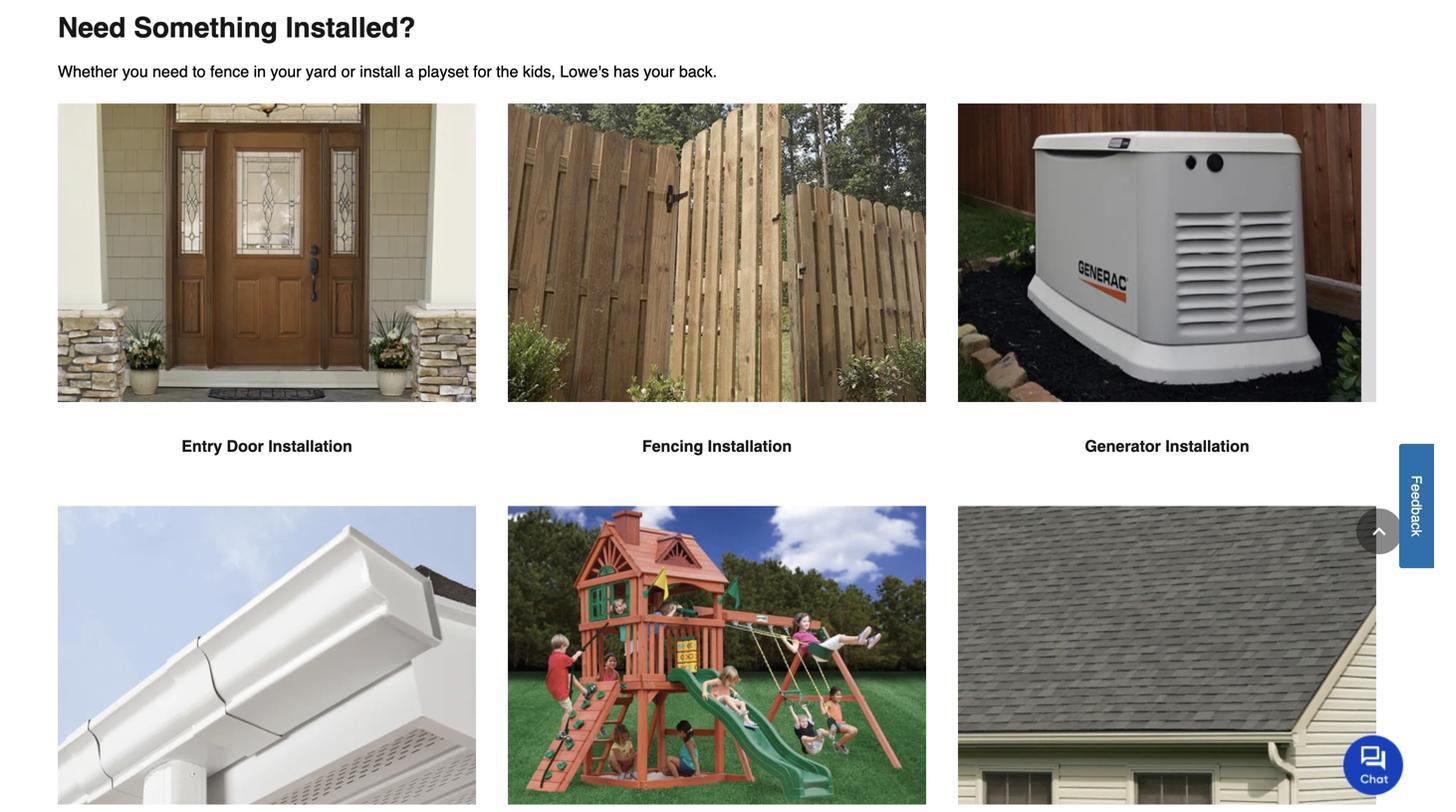 Task type: locate. For each thing, give the bounding box(es) containing it.
1 installation from the left
[[268, 437, 352, 456]]

a up k at the right of page
[[1409, 515, 1425, 523]]

chevron up image
[[1369, 522, 1389, 542]]

install
[[360, 62, 401, 81]]

the
[[496, 62, 518, 81]]

installation for generator installation
[[1165, 437, 1250, 456]]

1 your from the left
[[270, 62, 301, 81]]

generator installation
[[1085, 437, 1250, 456]]

k
[[1409, 530, 1425, 537]]

entry door installation
[[181, 437, 352, 456]]

or
[[341, 62, 355, 81]]

need something installed?
[[58, 12, 416, 44]]

lowe's
[[560, 62, 609, 81]]

f
[[1409, 476, 1425, 484]]

a natural wood fence. image
[[508, 104, 926, 403]]

your right has at top left
[[644, 62, 675, 81]]

a wood playset with children playing on it. image
[[508, 507, 926, 805]]

your
[[270, 62, 301, 81], [644, 62, 675, 81]]

2 horizontal spatial installation
[[1165, 437, 1250, 456]]

1 e from the top
[[1409, 484, 1425, 492]]

generator installation link
[[958, 104, 1376, 507]]

yard
[[306, 62, 337, 81]]

whether you need to fence in your yard or install a playset for the kids, lowe's has your back.
[[58, 62, 717, 81]]

e up 'd'
[[1409, 484, 1425, 492]]

chat invite button image
[[1344, 735, 1404, 796]]

f e e d b a c k button
[[1399, 444, 1434, 569]]

b
[[1409, 507, 1425, 515]]

a inside button
[[1409, 515, 1425, 523]]

1 horizontal spatial installation
[[708, 437, 792, 456]]

fencing installation
[[642, 437, 792, 456]]

0 horizontal spatial installation
[[268, 437, 352, 456]]

entry door installation link
[[58, 104, 476, 507]]

d
[[1409, 500, 1425, 507]]

2 installation from the left
[[708, 437, 792, 456]]

f e e d b a c k
[[1409, 476, 1425, 537]]

a right install
[[405, 62, 414, 81]]

3 installation from the left
[[1165, 437, 1250, 456]]

installation right door on the left bottom of page
[[268, 437, 352, 456]]

0 horizontal spatial a
[[405, 62, 414, 81]]

1 horizontal spatial a
[[1409, 515, 1425, 523]]

e up the b
[[1409, 492, 1425, 500]]

gutters on the outside of a home. image
[[58, 507, 476, 805]]

installation
[[268, 437, 352, 456], [708, 437, 792, 456], [1165, 437, 1250, 456]]

need
[[58, 12, 126, 44]]

installation right generator
[[1165, 437, 1250, 456]]

0 vertical spatial a
[[405, 62, 414, 81]]

0 horizontal spatial your
[[270, 62, 301, 81]]

your right in
[[270, 62, 301, 81]]

door
[[227, 437, 264, 456]]

has
[[614, 62, 639, 81]]

need
[[153, 62, 188, 81]]

e
[[1409, 484, 1425, 492], [1409, 492, 1425, 500]]

1 horizontal spatial your
[[644, 62, 675, 81]]

generator
[[1085, 437, 1161, 456]]

1 vertical spatial a
[[1409, 515, 1425, 523]]

playset
[[418, 62, 469, 81]]

a
[[405, 62, 414, 81], [1409, 515, 1425, 523]]

installation right fencing
[[708, 437, 792, 456]]



Task type: vqa. For each thing, say whether or not it's contained in the screenshot.
yard
yes



Task type: describe. For each thing, give the bounding box(es) containing it.
back.
[[679, 62, 717, 81]]

a natural wood door with glass panels. image
[[58, 104, 476, 403]]

installation for fencing installation
[[708, 437, 792, 456]]

a white stand-by generator installed outside a brick home. image
[[958, 104, 1376, 403]]

2 your from the left
[[644, 62, 675, 81]]

scroll to top element
[[1356, 509, 1402, 555]]

fencing installation link
[[508, 104, 926, 507]]

c
[[1409, 523, 1425, 530]]

fencing
[[642, 437, 703, 456]]

installed?
[[286, 12, 416, 44]]

2 e from the top
[[1409, 492, 1425, 500]]

kids,
[[523, 62, 556, 81]]

you
[[122, 62, 148, 81]]

whether
[[58, 62, 118, 81]]

a close-up of a gray-colored roof. image
[[958, 507, 1376, 805]]

something
[[134, 12, 278, 44]]

in
[[254, 62, 266, 81]]

entry
[[181, 437, 222, 456]]

fence
[[210, 62, 249, 81]]

for
[[473, 62, 492, 81]]

to
[[192, 62, 206, 81]]



